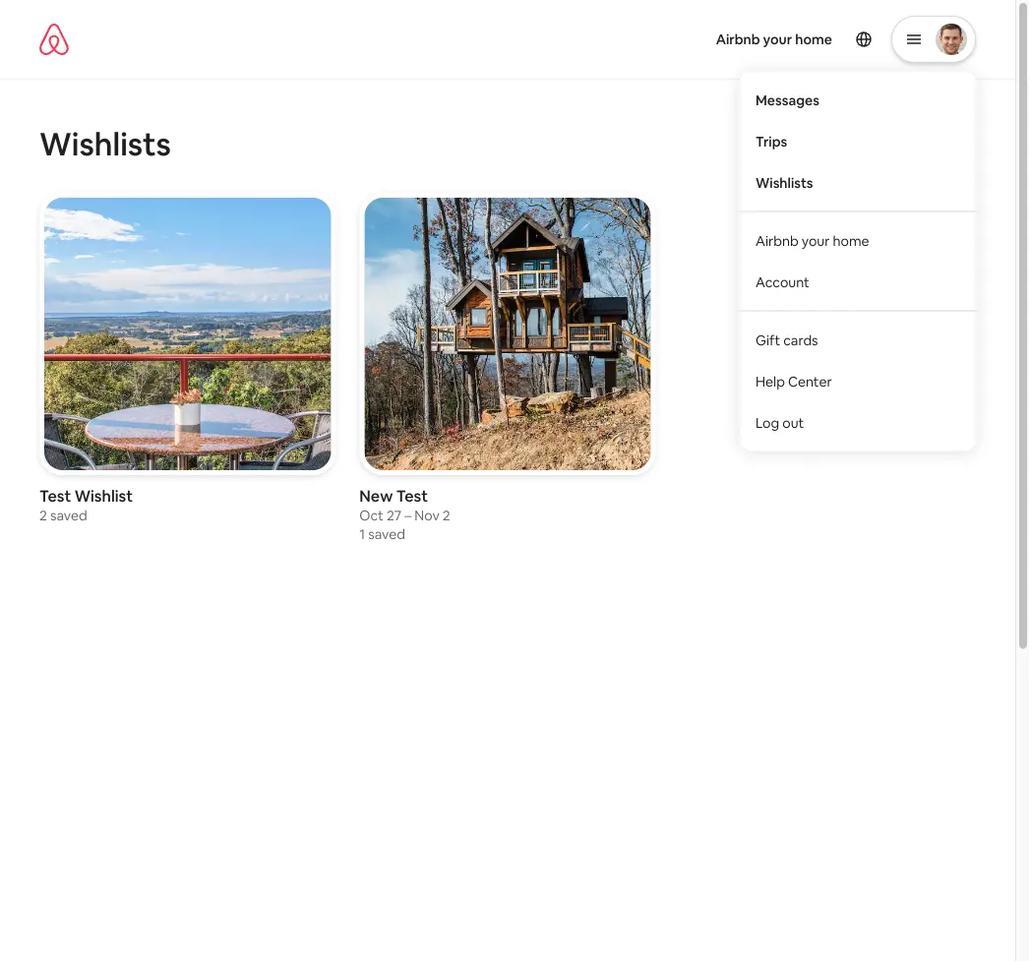 Task type: describe. For each thing, give the bounding box(es) containing it.
airbnb your home for bottom airbnb your home link
[[756, 232, 869, 250]]

wishlists link
[[740, 162, 976, 203]]

help center link
[[740, 361, 976, 402]]

profile element
[[531, 0, 976, 451]]

wishlist
[[74, 485, 133, 505]]

messages link
[[740, 79, 976, 121]]

log
[[756, 414, 779, 432]]

1 vertical spatial airbnb your home link
[[740, 220, 976, 261]]

gift cards
[[756, 331, 818, 349]]

trips link
[[740, 121, 976, 162]]

account
[[756, 273, 809, 291]]

0 horizontal spatial wishlists
[[39, 123, 171, 164]]

home for topmost airbnb your home link
[[795, 30, 832, 48]]

messages
[[756, 91, 819, 109]]

airbnb for bottom airbnb your home link
[[756, 232, 799, 250]]

test wishlist 2 saved
[[39, 485, 133, 524]]

log out button
[[740, 402, 976, 443]]

nov
[[415, 506, 440, 524]]

1
[[359, 525, 365, 543]]

log out
[[756, 414, 804, 432]]

new test oct 27 – nov 2 1 saved
[[359, 485, 450, 543]]

wishlists inside profile element
[[756, 174, 813, 191]]

help center
[[756, 372, 832, 390]]



Task type: locate. For each thing, give the bounding box(es) containing it.
new
[[359, 485, 393, 505]]

1 vertical spatial airbnb
[[756, 232, 799, 250]]

cards
[[783, 331, 818, 349]]

–
[[405, 506, 412, 524]]

0 vertical spatial home
[[795, 30, 832, 48]]

test inside new test oct 27 – nov 2 1 saved
[[396, 485, 428, 505]]

saved inside new test oct 27 – nov 2 1 saved
[[368, 525, 405, 543]]

1 horizontal spatial test
[[396, 485, 428, 505]]

help
[[756, 372, 785, 390]]

home up messages
[[795, 30, 832, 48]]

airbnb up account
[[756, 232, 799, 250]]

airbnb your home link
[[704, 19, 844, 60], [740, 220, 976, 261]]

1 vertical spatial your
[[802, 232, 830, 250]]

1 2 from the left
[[39, 506, 47, 524]]

1 horizontal spatial saved
[[368, 525, 405, 543]]

0 vertical spatial airbnb your home link
[[704, 19, 844, 60]]

test
[[39, 485, 71, 505], [396, 485, 428, 505]]

0 horizontal spatial 2
[[39, 506, 47, 524]]

saved down wishlist
[[50, 506, 87, 524]]

airbnb your home up account
[[756, 232, 869, 250]]

0 horizontal spatial saved
[[50, 506, 87, 524]]

your up account
[[802, 232, 830, 250]]

airbnb for topmost airbnb your home link
[[716, 30, 760, 48]]

airbnb your home for topmost airbnb your home link
[[716, 30, 832, 48]]

27
[[387, 506, 402, 524]]

1 vertical spatial home
[[833, 232, 869, 250]]

0 vertical spatial airbnb
[[716, 30, 760, 48]]

home for bottom airbnb your home link
[[833, 232, 869, 250]]

trips
[[756, 132, 787, 150]]

test left wishlist
[[39, 485, 71, 505]]

your up messages
[[763, 30, 792, 48]]

airbnb your home
[[716, 30, 832, 48], [756, 232, 869, 250]]

airbnb up messages
[[716, 30, 760, 48]]

your for topmost airbnb your home link
[[763, 30, 792, 48]]

0 horizontal spatial your
[[763, 30, 792, 48]]

1 horizontal spatial wishlists
[[756, 174, 813, 191]]

oct
[[359, 506, 384, 524]]

0 vertical spatial your
[[763, 30, 792, 48]]

0 vertical spatial wishlists
[[39, 123, 171, 164]]

test inside "test wishlist 2 saved"
[[39, 485, 71, 505]]

airbnb your home up messages
[[716, 30, 832, 48]]

home up account link
[[833, 232, 869, 250]]

saved down 27
[[368, 525, 405, 543]]

1 vertical spatial saved
[[368, 525, 405, 543]]

saved inside "test wishlist 2 saved"
[[50, 506, 87, 524]]

airbnb
[[716, 30, 760, 48], [756, 232, 799, 250]]

wishlists
[[39, 123, 171, 164], [756, 174, 813, 191]]

airbnb your home link up messages
[[704, 19, 844, 60]]

0 vertical spatial saved
[[50, 506, 87, 524]]

2 inside "test wishlist 2 saved"
[[39, 506, 47, 524]]

airbnb your home link down 'wishlists' link
[[740, 220, 976, 261]]

1 horizontal spatial your
[[802, 232, 830, 250]]

0 horizontal spatial test
[[39, 485, 71, 505]]

1 horizontal spatial 2
[[443, 506, 450, 524]]

2 test from the left
[[396, 485, 428, 505]]

1 vertical spatial wishlists
[[756, 174, 813, 191]]

out
[[782, 414, 804, 432]]

saved
[[50, 506, 87, 524], [368, 525, 405, 543]]

gift
[[756, 331, 780, 349]]

account link
[[740, 261, 976, 303]]

center
[[788, 372, 832, 390]]

gift cards link
[[740, 319, 976, 361]]

your
[[763, 30, 792, 48], [802, 232, 830, 250]]

your for bottom airbnb your home link
[[802, 232, 830, 250]]

2 inside new test oct 27 – nov 2 1 saved
[[443, 506, 450, 524]]

1 vertical spatial airbnb your home
[[756, 232, 869, 250]]

0 vertical spatial airbnb your home
[[716, 30, 832, 48]]

test up –
[[396, 485, 428, 505]]

home
[[795, 30, 832, 48], [833, 232, 869, 250]]

1 test from the left
[[39, 485, 71, 505]]

2 2 from the left
[[443, 506, 450, 524]]

2
[[39, 506, 47, 524], [443, 506, 450, 524]]



Task type: vqa. For each thing, say whether or not it's contained in the screenshot.
No exact matches
no



